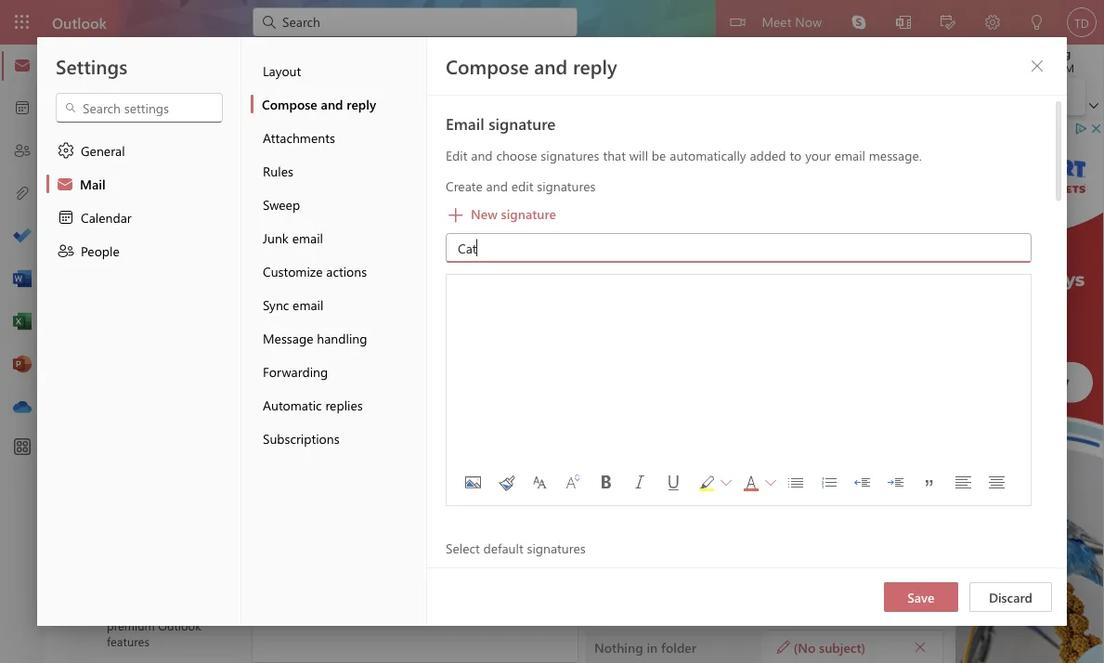 Task type: locate. For each thing, give the bounding box(es) containing it.
 button left pm
[[1023, 51, 1052, 81]]

1 vertical spatial nothing
[[594, 638, 643, 656]]

format
[[424, 50, 465, 67]]

compose and reply inside button
[[262, 95, 376, 112]]

replies
[[325, 396, 363, 413]]

tree
[[68, 385, 217, 663]]

folder for nothing in folder looks empty over here.
[[431, 528, 466, 545]]


[[111, 245, 129, 264]]

nothing inside button
[[594, 638, 643, 656]]

 for highlight icon
[[721, 477, 732, 489]]

0 horizontal spatial compose
[[262, 95, 317, 112]]

text
[[468, 50, 490, 67]]

email for junk email
[[292, 229, 323, 246]]

1  button from the left
[[720, 468, 733, 498]]

tab list
[[92, 45, 638, 73]]

meeting
[[1029, 45, 1071, 60]]

1 vertical spatial email
[[292, 229, 323, 246]]

customize
[[263, 262, 323, 280]]

0 horizontal spatial  button
[[720, 468, 733, 498]]

reply left pictures
[[347, 95, 376, 112]]

blue
[[446, 300, 470, 317]]

1 horizontal spatial nothing
[[594, 638, 643, 656]]


[[895, 143, 910, 158]]


[[469, 241, 487, 260]]

1 horizontal spatial reply
[[573, 53, 617, 79]]

 left pm
[[1030, 59, 1045, 73]]

0 vertical spatial  button
[[1023, 51, 1052, 81]]

create
[[446, 177, 483, 194]]

1 vertical spatial mike@example.com
[[327, 170, 426, 185]]

1 horizontal spatial in
[[647, 638, 658, 656]]

0 vertical spatial message
[[282, 50, 333, 67]]

results
[[301, 239, 348, 259]]

 for font color icon
[[765, 477, 777, 489]]

reading pane main content
[[579, 116, 951, 663]]

compose and reply down layout button at the top of the page
[[262, 95, 376, 112]]

signature up choose
[[489, 112, 556, 134]]

2 horizontal spatial 
[[765, 477, 777, 489]]

1 vertical spatial 
[[914, 640, 927, 653]]

here.
[[454, 552, 482, 569]]

m button
[[271, 146, 316, 190]]

pictures
[[377, 88, 422, 105]]

2 vertical spatial email
[[293, 296, 324, 313]]

1 horizontal spatial  button
[[764, 468, 777, 498]]

0 vertical spatial in
[[417, 528, 428, 545]]

and
[[534, 53, 568, 79], [321, 95, 343, 112], [471, 147, 493, 164], [486, 177, 508, 194]]

files image
[[13, 185, 32, 203]]

0 vertical spatial compose
[[446, 53, 529, 79]]

signatures right the edit
[[537, 177, 596, 194]]

message
[[282, 50, 333, 67], [263, 329, 313, 346]]


[[442, 87, 461, 106], [721, 477, 732, 489], [765, 477, 777, 489]]

0 horizontal spatial 
[[442, 87, 461, 106]]

1 horizontal spatial outlook
[[158, 617, 201, 634]]

1 vertical spatial compose
[[262, 95, 317, 112]]

2 vertical spatial signatures
[[527, 540, 586, 557]]

mike@example.com tree item
[[68, 273, 256, 310]]

in inside nothing in folder looks empty over here.
[[417, 528, 428, 545]]

document
[[0, 0, 1104, 663]]

apple
[[339, 300, 373, 317]]

mike@example.com up sweep button
[[327, 170, 426, 185]]

compose down layout at the top of the page
[[262, 95, 317, 112]]

mobile
[[313, 281, 353, 298]]

1 vertical spatial outlook
[[158, 617, 201, 634]]

choose
[[496, 147, 537, 164]]

italic (⌘+i) image
[[625, 468, 655, 498]]

reply inside tab panel
[[573, 53, 617, 79]]

meet
[[762, 13, 792, 30]]

 mike@example.com
[[111, 245, 256, 300]]

layout button
[[251, 54, 426, 87]]

compose
[[446, 53, 529, 79], [262, 95, 317, 112]]

email signature element
[[446, 147, 1048, 644]]

- right the blue
[[474, 300, 479, 317]]

 button for font color icon
[[764, 468, 777, 498]]

outlook
[[52, 12, 107, 32], [158, 617, 201, 634]]

0 horizontal spatial outlook
[[52, 12, 107, 32]]

folder inside nothing in folder button
[[661, 638, 697, 656]]

0 vertical spatial email
[[835, 147, 866, 164]]

mike@example.com  mike@example.com
[[327, 146, 494, 185]]

draw button
[[506, 45, 563, 73]]

message up include group
[[282, 50, 333, 67]]

1 vertical spatial signature
[[501, 205, 556, 222]]

bold (⌘+b) image
[[592, 468, 621, 498]]

0 horizontal spatial 
[[914, 640, 927, 653]]

options
[[578, 50, 624, 67]]

(with
[[524, 300, 555, 317]]

1 horizontal spatial  button
[[1023, 51, 1052, 81]]

1 vertical spatial compose and reply
[[262, 95, 376, 112]]

compose and reply tab panel
[[427, 37, 1067, 663]]

 inside include group
[[442, 87, 461, 106]]

features
[[107, 633, 149, 649]]

and left  on the left
[[321, 95, 343, 112]]

mike@example.com down pictures
[[327, 146, 472, 167]]

actions
[[326, 262, 367, 280]]

- right 12 at left top
[[437, 300, 442, 317]]

onedrive image
[[13, 398, 32, 417]]

 inside reading pane main content
[[914, 640, 927, 653]]

signature down the edit
[[501, 205, 556, 222]]

1 horizontal spatial -
[[474, 300, 479, 317]]

signatures for choose
[[541, 147, 600, 164]]

1 vertical spatial signatures
[[537, 177, 596, 194]]

in inside button
[[647, 638, 658, 656]]

 inside  
[[816, 147, 828, 158]]

0 horizontal spatial folder
[[431, 528, 466, 545]]

folder inside nothing in folder looks empty over here.
[[431, 528, 466, 545]]

 down save button
[[914, 640, 927, 653]]

will
[[630, 147, 648, 164]]

to do image
[[13, 228, 32, 246]]

payments)
[[627, 300, 686, 317]]

outlook up 
[[52, 12, 107, 32]]

in
[[417, 528, 428, 545], [647, 638, 658, 656]]

forwarding
[[263, 363, 328, 380]]

nothing in folder
[[594, 638, 697, 656]]

numbering (⌘+/) image
[[815, 468, 844, 498]]

1 vertical spatial in
[[647, 638, 658, 656]]

1 horizontal spatial 
[[816, 147, 828, 158]]

decrease indent image
[[848, 468, 878, 498]]

to
[[790, 147, 802, 164]]

$0.00
[[301, 300, 332, 317]]

font image
[[525, 468, 555, 498]]

help button
[[212, 45, 267, 73]]

reply down outlook banner
[[573, 53, 617, 79]]

signatures left that
[[541, 147, 600, 164]]

signatures right default
[[527, 540, 586, 557]]

email inside button
[[292, 229, 323, 246]]

0 vertical spatial signatures
[[541, 147, 600, 164]]

0 vertical spatial folder
[[431, 528, 466, 545]]

Signature text field
[[447, 275, 1031, 461]]

nothing inside nothing in folder looks empty over here.
[[364, 528, 413, 545]]

0 vertical spatial nothing
[[364, 528, 413, 545]]

 button
[[1023, 51, 1052, 81], [908, 634, 934, 660]]

highlight image
[[692, 469, 722, 498]]

dialog
[[0, 0, 1104, 663]]

0 vertical spatial 
[[1030, 59, 1045, 73]]

monthly
[[576, 300, 624, 317]]

0 vertical spatial reply
[[573, 53, 617, 79]]

 left emoji
[[442, 87, 461, 106]]

message down sync email
[[263, 329, 313, 346]]

 left bullets (⌘+.) image
[[765, 477, 777, 489]]

calendar image
[[13, 99, 32, 118]]

customize actions
[[263, 262, 367, 280]]

people image
[[13, 142, 32, 161]]

outlook right premium
[[158, 617, 201, 634]]

0 horizontal spatial -
[[437, 300, 442, 317]]

automatic
[[263, 396, 322, 413]]

12
[[419, 300, 433, 317]]

message for message
[[282, 50, 333, 67]]

0 horizontal spatial reply
[[347, 95, 376, 112]]

insert pictures inline image
[[458, 468, 488, 498]]

sync
[[263, 296, 289, 313]]

t-mobile
[[301, 281, 353, 298]]

email
[[835, 147, 866, 164], [292, 229, 323, 246], [293, 296, 324, 313]]

format painter image
[[491, 468, 521, 498]]

reply inside button
[[347, 95, 376, 112]]

customize actions button
[[251, 255, 426, 288]]

 button left bullets (⌘+.) image
[[764, 468, 777, 498]]

mike@example.com button
[[327, 146, 472, 170]]

2 - from the left
[[474, 300, 479, 317]]

1 vertical spatial reply
[[347, 95, 376, 112]]

align right image
[[1015, 468, 1045, 498]]

nothing
[[364, 528, 413, 545], [594, 638, 643, 656]]

 right '' on the top of the page
[[86, 134, 101, 149]]

email signature
[[446, 112, 556, 134]]

rules
[[263, 162, 293, 179]]

0 vertical spatial outlook
[[52, 12, 107, 32]]

0 horizontal spatial  button
[[908, 634, 934, 660]]

 left font color icon
[[721, 477, 732, 489]]

0 vertical spatial compose and reply
[[446, 53, 617, 79]]

Message body, press Alt+F10 to exit text field
[[597, 283, 921, 542]]

2  button from the left
[[764, 468, 777, 498]]

Edit signature name text field
[[456, 239, 1022, 257]]

compose up emoji
[[446, 53, 529, 79]]

nothing for nothing in folder looks empty over here.
[[364, 528, 413, 545]]

settings tab list
[[37, 37, 242, 626]]

compose and reply down outlook banner
[[446, 53, 617, 79]]

favorites tree item
[[68, 124, 217, 162]]

bullets (⌘+.) image
[[781, 468, 811, 498]]

1 - from the left
[[437, 300, 442, 317]]

 button left font color icon
[[720, 468, 733, 498]]

0 horizontal spatial 
[[86, 134, 101, 149]]

1 horizontal spatial compose and reply
[[446, 53, 617, 79]]

0 horizontal spatial compose and reply
[[262, 95, 376, 112]]

iphone
[[376, 300, 416, 317]]

 inside compose and reply tab panel
[[1030, 59, 1045, 73]]

1 horizontal spatial 
[[1030, 59, 1045, 73]]

and right edit
[[471, 147, 493, 164]]

select
[[446, 540, 480, 557]]

mike@example.com left t
[[137, 283, 256, 300]]

subscriptions
[[263, 430, 340, 447]]

 inside button
[[86, 134, 101, 149]]

1 horizontal spatial compose
[[446, 53, 529, 79]]

automatically
[[670, 147, 746, 164]]

folder for nothing in folder
[[661, 638, 697, 656]]

create and edit signatures
[[446, 177, 596, 194]]

email inside button
[[293, 296, 324, 313]]

1 horizontal spatial folder
[[661, 638, 697, 656]]

0 vertical spatial signature
[[489, 112, 556, 134]]

0 horizontal spatial nothing
[[364, 528, 413, 545]]

0 horizontal spatial in
[[417, 528, 428, 545]]

 right 
[[816, 147, 828, 158]]

2 vertical spatial mike@example.com
[[137, 283, 256, 300]]

1 vertical spatial message
[[263, 329, 313, 346]]

 button down save button
[[908, 634, 934, 660]]

compose and reply
[[446, 53, 617, 79], [262, 95, 376, 112]]

 calendar
[[57, 208, 132, 227]]

application
[[0, 0, 1104, 663]]

1 vertical spatial folder
[[661, 638, 697, 656]]

1 horizontal spatial 
[[721, 477, 732, 489]]

folder
[[431, 528, 466, 545], [661, 638, 697, 656]]

 (no subject)
[[777, 638, 866, 656]]

message for message handling
[[263, 329, 313, 346]]

outlook link
[[52, 0, 107, 45]]



Task type: describe. For each thing, give the bounding box(es) containing it.
 button for highlight icon
[[720, 468, 733, 498]]

sweep button
[[251, 188, 426, 221]]

increase indent image
[[882, 468, 911, 498]]

favorites tree
[[68, 117, 256, 347]]

compose inside button
[[262, 95, 317, 112]]

mail image
[[13, 57, 32, 75]]

message list section
[[253, 124, 686, 662]]

mail
[[80, 175, 105, 192]]

added
[[750, 147, 786, 164]]

edit and choose signatures that will be automatically added to your email message.
[[446, 147, 922, 164]]

home
[[106, 50, 141, 67]]

forwarding button
[[251, 355, 426, 388]]

attachments button
[[251, 121, 426, 154]]

quote image
[[915, 468, 945, 498]]

 button
[[472, 148, 501, 172]]

be
[[652, 147, 666, 164]]

profile
[[487, 194, 524, 211]]


[[64, 101, 77, 114]]

message handling
[[263, 329, 367, 346]]

Add a subject text field
[[586, 230, 793, 260]]

0 vertical spatial mike@example.com
[[327, 146, 472, 167]]

filter
[[494, 241, 522, 258]]

sweep
[[263, 196, 300, 213]]

view
[[456, 194, 484, 211]]

(no
[[794, 638, 816, 656]]

formatting options. list box
[[456, 461, 1048, 505]]

default
[[483, 540, 524, 557]]

nothing for nothing in folder
[[594, 638, 643, 656]]

looks
[[348, 552, 382, 569]]

 emoji
[[442, 87, 496, 106]]

nothing in folder button
[[586, 630, 761, 663]]

compose and reply heading
[[446, 53, 617, 79]]

options button
[[564, 45, 638, 73]]

underline (⌘+u) image
[[659, 468, 688, 498]]

message.
[[869, 147, 922, 164]]

and left the edit
[[486, 177, 508, 194]]

help
[[226, 50, 253, 67]]

rules button
[[251, 154, 426, 188]]

outlook inside banner
[[52, 12, 107, 32]]

outlook banner
[[0, 0, 1104, 45]]

include group
[[57, 78, 588, 115]]

left-rail-appbar navigation
[[4, 45, 41, 429]]

12:00
[[1029, 60, 1055, 75]]

 
[[798, 143, 828, 158]]

word image
[[13, 270, 32, 289]]

align left image
[[948, 468, 978, 498]]


[[111, 171, 129, 189]]

powerpoint image
[[13, 356, 32, 374]]

mike@example.com image
[[271, 146, 316, 190]]

junk
[[263, 229, 289, 246]]

application containing settings
[[0, 0, 1104, 663]]

and inside button
[[321, 95, 343, 112]]

nothing in folder looks empty over here.
[[348, 528, 482, 569]]

edit
[[446, 147, 468, 164]]

outlook inside "premium outlook features"
[[158, 617, 201, 634]]

pm
[[1058, 60, 1075, 75]]


[[57, 208, 75, 227]]

font color image
[[737, 469, 766, 498]]

excel image
[[13, 313, 32, 332]]

t mobile image
[[261, 284, 291, 314]]

 new signature
[[447, 205, 556, 224]]

 view profile
[[434, 194, 524, 211]]

 button
[[838, 136, 875, 165]]


[[730, 15, 745, 30]]

and down outlook banner
[[534, 53, 568, 79]]

 button inside compose and reply tab panel
[[1023, 51, 1052, 81]]


[[479, 154, 494, 169]]

test
[[597, 458, 631, 476]]

subscriptions button
[[251, 422, 426, 455]]

save button
[[884, 582, 958, 612]]

new
[[471, 205, 498, 222]]

attachments
[[263, 129, 335, 146]]


[[56, 175, 74, 193]]

compose inside tab panel
[[446, 53, 529, 79]]

align center image
[[982, 468, 1012, 498]]

automatic replies
[[263, 396, 363, 413]]

premium outlook features
[[107, 617, 201, 649]]

premium outlook features button
[[68, 575, 252, 663]]

now
[[795, 13, 822, 30]]

message button
[[268, 45, 347, 73]]


[[355, 87, 373, 106]]

subject)
[[819, 638, 866, 656]]

signature inside  new signature
[[501, 205, 556, 222]]

discard
[[989, 588, 1033, 606]]

Search settings search field
[[77, 98, 203, 117]]

discard button
[[970, 582, 1052, 612]]

tab list containing home
[[92, 45, 638, 73]]

more apps image
[[13, 438, 32, 457]]

automatic replies button
[[251, 388, 426, 422]]

in for nothing in folder
[[647, 638, 658, 656]]

save
[[908, 588, 935, 606]]

meet now
[[762, 13, 822, 30]]

favorites
[[112, 132, 172, 152]]

t-
[[301, 281, 313, 298]]

signatures for edit
[[537, 177, 596, 194]]


[[849, 143, 864, 158]]

edit
[[512, 177, 534, 194]]


[[798, 143, 813, 158]]

email inside compose and reply tab panel
[[835, 147, 866, 164]]


[[111, 208, 129, 227]]

 pictures
[[355, 87, 422, 106]]

24
[[558, 300, 572, 317]]

draw
[[520, 50, 549, 67]]

m
[[287, 158, 300, 178]]

sync email
[[263, 296, 324, 313]]

your
[[805, 147, 831, 164]]

settings
[[56, 53, 127, 79]]

message handling button
[[251, 321, 426, 355]]

font size image
[[558, 468, 588, 498]]

email
[[446, 112, 485, 134]]

document containing settings
[[0, 0, 1104, 663]]

1 vertical spatial  button
[[908, 634, 934, 660]]

email for sync email
[[293, 296, 324, 313]]

mike@example.com inside  mike@example.com
[[137, 283, 256, 300]]

t
[[273, 290, 280, 307]]

compose and reply button
[[251, 87, 426, 121]]

 filter
[[469, 241, 522, 260]]

settings heading
[[56, 53, 127, 79]]

select default signatures
[[446, 540, 586, 557]]

in for nothing in folder looks empty over here.
[[417, 528, 428, 545]]

compose and reply inside tab panel
[[446, 53, 617, 79]]

format text
[[424, 50, 490, 67]]


[[434, 196, 449, 211]]

calendar
[[81, 209, 132, 226]]

sync email button
[[251, 288, 426, 321]]

that
[[603, 147, 626, 164]]

 button
[[884, 136, 921, 165]]

dialog containing settings
[[0, 0, 1104, 663]]

over
[[425, 552, 450, 569]]



Task type: vqa. For each thing, say whether or not it's contained in the screenshot.

yes



